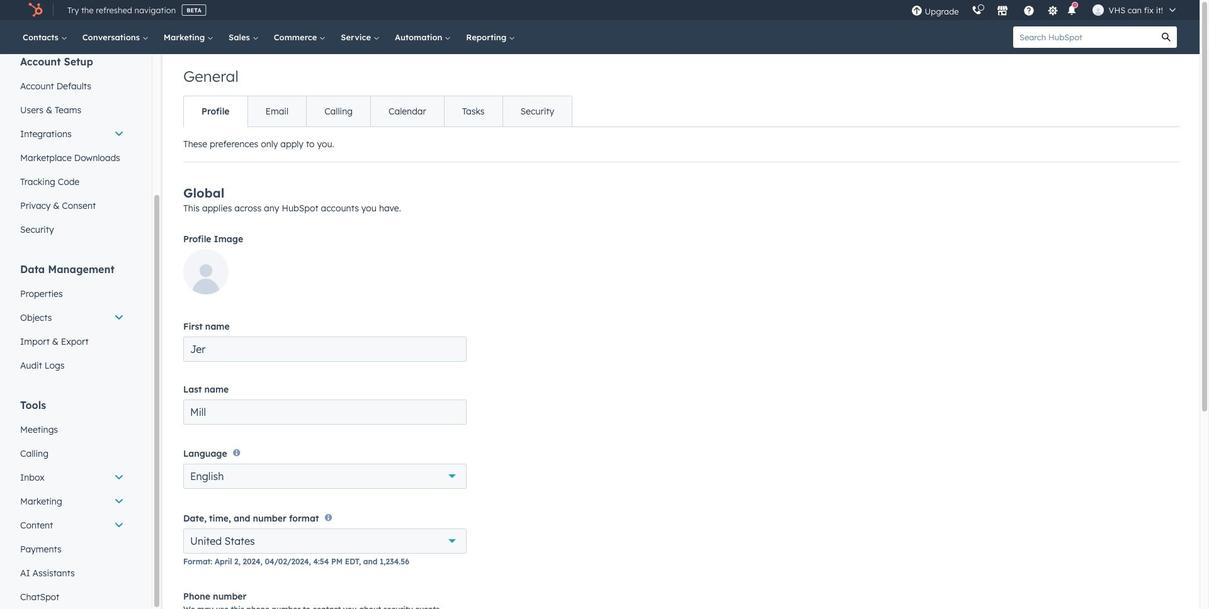 Task type: describe. For each thing, give the bounding box(es) containing it.
Search HubSpot search field
[[1013, 26, 1156, 48]]

account setup element
[[13, 55, 132, 242]]

jer mill image
[[1092, 4, 1104, 16]]



Task type: locate. For each thing, give the bounding box(es) containing it.
tools element
[[13, 399, 132, 610]]

data management element
[[13, 263, 132, 378]]

marketplaces image
[[997, 6, 1008, 17]]

None text field
[[183, 400, 467, 425]]

menu
[[905, 0, 1185, 20]]

navigation
[[183, 96, 573, 127]]

None text field
[[183, 337, 467, 362]]



Task type: vqa. For each thing, say whether or not it's contained in the screenshot.
Search icon
no



